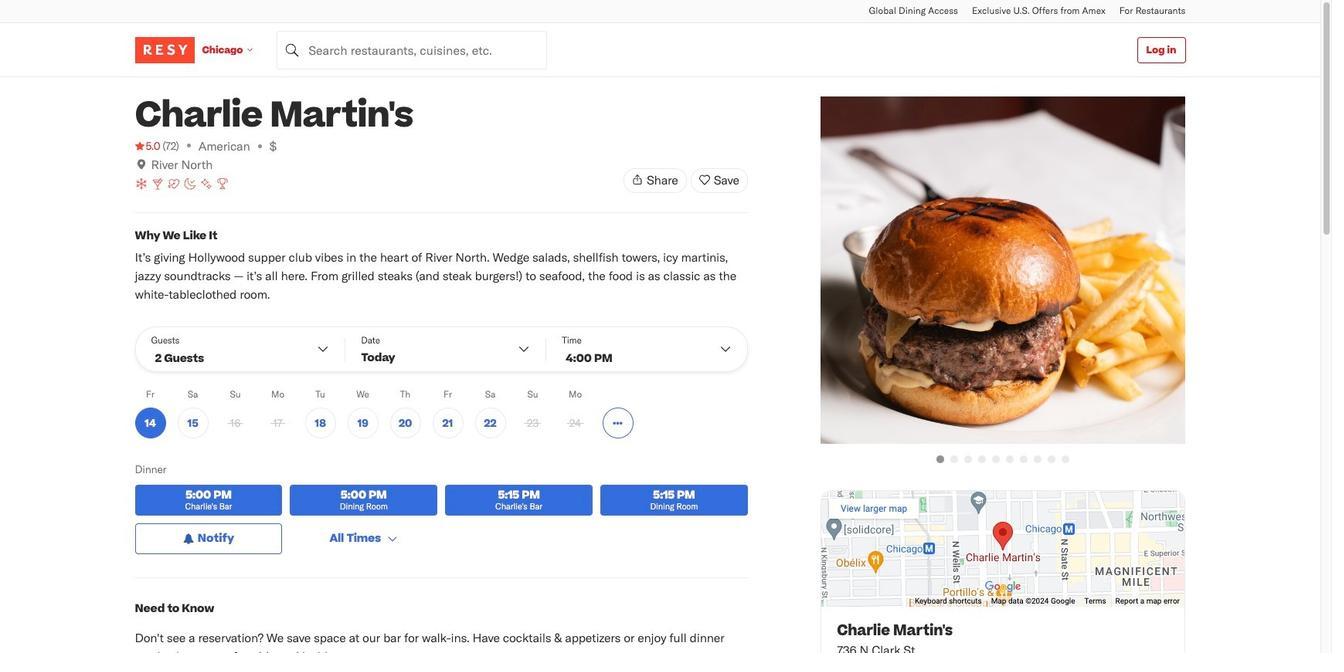 Task type: locate. For each thing, give the bounding box(es) containing it.
Search restaurants, cuisines, etc. text field
[[277, 31, 547, 69]]

5.0 out of 5 stars image
[[135, 138, 160, 154]]

None field
[[277, 31, 547, 69]]



Task type: vqa. For each thing, say whether or not it's contained in the screenshot.
4.6 out of 5 stars icon on the top
no



